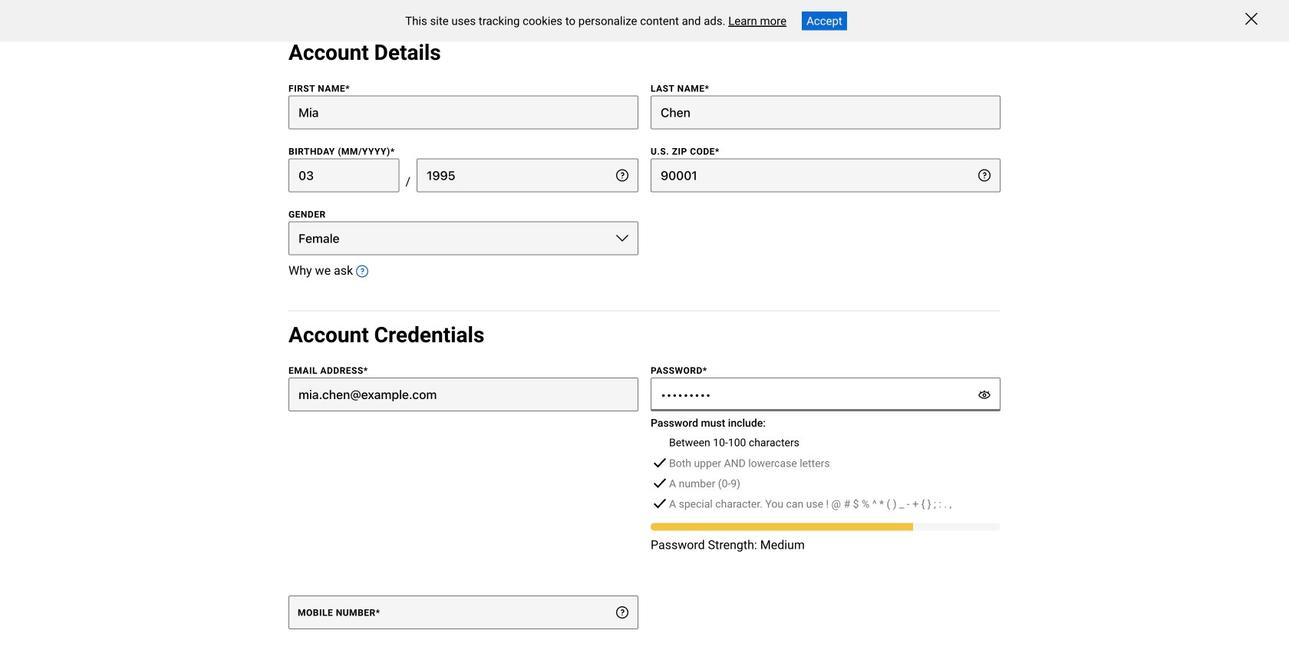 Task type: locate. For each thing, give the bounding box(es) containing it.
1 vertical spatial more information image
[[616, 607, 629, 619]]

None text field
[[651, 95, 1001, 129], [651, 158, 1001, 192], [651, 95, 1001, 129], [651, 158, 1001, 192]]

required element
[[346, 83, 350, 94], [705, 83, 710, 94], [715, 146, 720, 157], [364, 366, 368, 376], [703, 366, 708, 376], [376, 608, 380, 619]]

cookie banner region
[[0, 0, 1290, 42]]

0 vertical spatial more information image
[[616, 169, 629, 181]]

None telephone field
[[289, 596, 639, 630]]

0 horizontal spatial more information image
[[356, 265, 369, 278]]

None email field
[[289, 378, 639, 412]]

more information image
[[979, 169, 991, 181], [356, 265, 369, 278]]

None password field
[[651, 378, 1001, 412]]

more information image
[[616, 169, 629, 181], [616, 607, 629, 619]]

0 vertical spatial more information image
[[979, 169, 991, 181]]

None text field
[[289, 95, 639, 129], [289, 158, 400, 192], [417, 158, 639, 192], [289, 95, 639, 129], [289, 158, 400, 192], [417, 158, 639, 192]]

1 vertical spatial more information image
[[356, 265, 369, 278]]



Task type: describe. For each thing, give the bounding box(es) containing it.
1 horizontal spatial more information image
[[979, 169, 991, 181]]

close image
[[1246, 13, 1258, 25]]

show password image
[[979, 389, 991, 401]]

2 more information image from the top
[[616, 607, 629, 619]]

1 more information image from the top
[[616, 169, 629, 181]]



Task type: vqa. For each thing, say whether or not it's contained in the screenshot.
password field
yes



